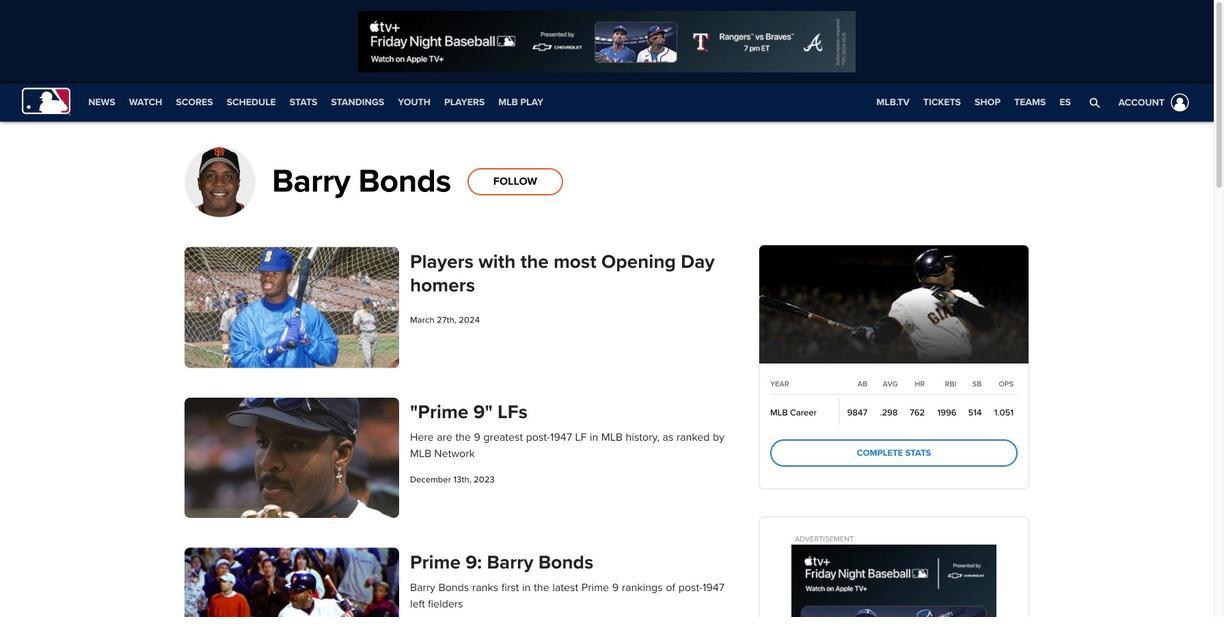 Task type: describe. For each thing, give the bounding box(es) containing it.
top navigation element
[[0, 83, 1214, 122]]

0 vertical spatial advertisement element
[[358, 11, 856, 72]]



Task type: vqa. For each thing, say whether or not it's contained in the screenshot.
the bottom ADVERTISEMENT element
yes



Task type: locate. For each thing, give the bounding box(es) containing it.
"prime 9" lfs image
[[185, 398, 399, 518]]

barry bonds image
[[185, 146, 256, 217]]

tertiary navigation element
[[870, 83, 1078, 122]]

secondary navigation element
[[81, 83, 550, 122]]

1 vertical spatial advertisement element
[[792, 545, 997, 617]]

advertisement element
[[358, 11, 856, 72], [792, 545, 997, 617]]

players with the most opening day homers image
[[185, 247, 399, 368]]

barry bonds ranks 1st among post-1947 lf image
[[185, 548, 399, 617]]



